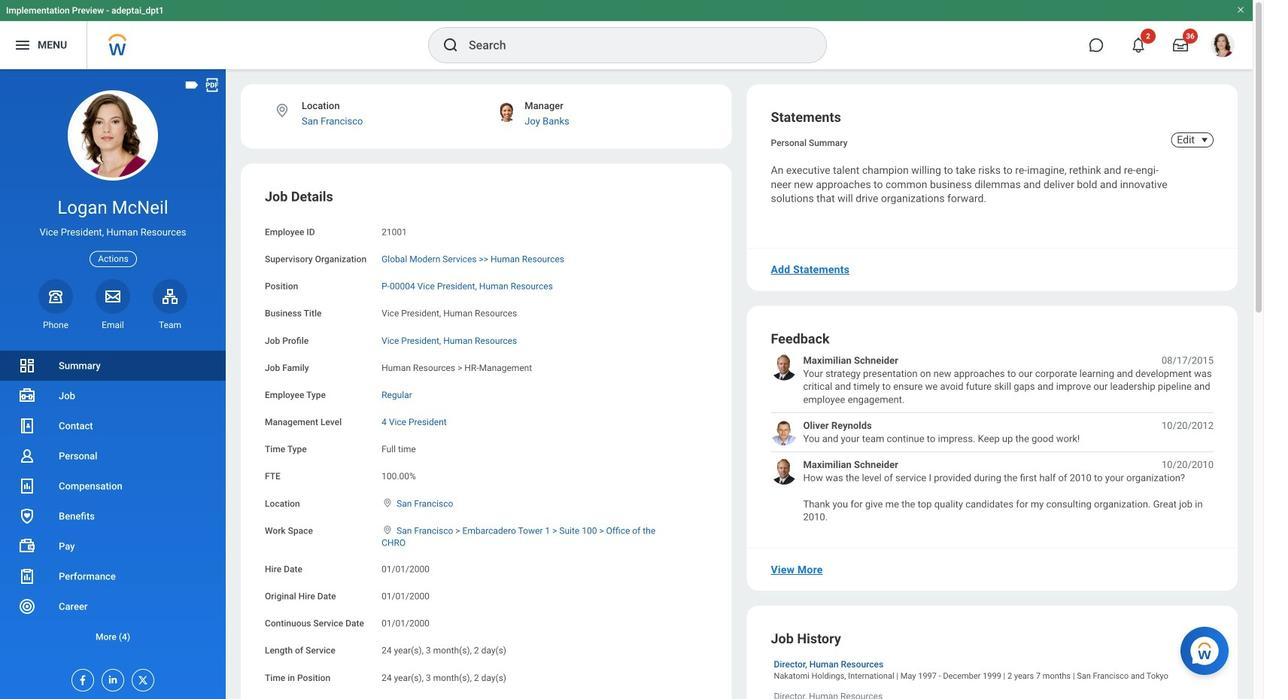 Task type: describe. For each thing, give the bounding box(es) containing it.
caret down image
[[1196, 134, 1214, 146]]

navigation pane region
[[0, 69, 226, 699]]

facebook image
[[72, 670, 89, 686]]

benefits image
[[18, 507, 36, 525]]

pay image
[[18, 537, 36, 555]]

job image
[[18, 387, 36, 405]]

profile logan mcneil image
[[1211, 33, 1235, 60]]

1 horizontal spatial list
[[771, 354, 1214, 524]]

linkedin image
[[102, 670, 119, 686]]

close environment banner image
[[1237, 5, 1246, 14]]

1 employee's photo (maximilian schneider) image from the top
[[771, 354, 797, 380]]

phone image
[[45, 287, 66, 305]]

1 vertical spatial location image
[[382, 498, 394, 508]]

full time element
[[382, 441, 416, 455]]

2 vertical spatial location image
[[382, 525, 394, 535]]

employee's photo (oliver reynolds) image
[[771, 419, 797, 446]]



Task type: locate. For each thing, give the bounding box(es) containing it.
0 vertical spatial location image
[[274, 102, 291, 119]]

view printable version (pdf) image
[[204, 77, 221, 93]]

personal summary element
[[771, 135, 848, 148]]

career image
[[18, 598, 36, 616]]

tag image
[[184, 77, 200, 93]]

personal image
[[18, 447, 36, 465]]

0 vertical spatial employee's photo (maximilian schneider) image
[[771, 354, 797, 380]]

x image
[[132, 670, 149, 686]]

mail image
[[104, 287, 122, 305]]

0 horizontal spatial list
[[0, 351, 226, 652]]

summary image
[[18, 357, 36, 375]]

team logan mcneil element
[[153, 319, 187, 331]]

phone logan mcneil element
[[38, 319, 73, 331]]

Search Workday  search field
[[469, 29, 796, 62]]

employee's photo (maximilian schneider) image down employee's photo (oliver reynolds) on the right of the page
[[771, 458, 797, 485]]

email logan mcneil element
[[96, 319, 130, 331]]

2 employee's photo (maximilian schneider) image from the top
[[771, 458, 797, 485]]

search image
[[442, 36, 460, 54]]

group
[[265, 188, 708, 699]]

contact image
[[18, 417, 36, 435]]

compensation image
[[18, 477, 36, 495]]

notifications large image
[[1131, 38, 1146, 53]]

view team image
[[161, 287, 179, 305]]

banner
[[0, 0, 1253, 69]]

performance image
[[18, 567, 36, 586]]

justify image
[[14, 36, 32, 54]]

employee's photo (maximilian schneider) image
[[771, 354, 797, 380], [771, 458, 797, 485]]

employee's photo (maximilian schneider) image up employee's photo (oliver reynolds) on the right of the page
[[771, 354, 797, 380]]

inbox large image
[[1173, 38, 1188, 53]]

list
[[0, 351, 226, 652], [771, 354, 1214, 524]]

location image
[[274, 102, 291, 119], [382, 498, 394, 508], [382, 525, 394, 535]]

1 vertical spatial employee's photo (maximilian schneider) image
[[771, 458, 797, 485]]



Task type: vqa. For each thing, say whether or not it's contained in the screenshot.
2nd chevron down image from the bottom of the 2nd list from the bottom
no



